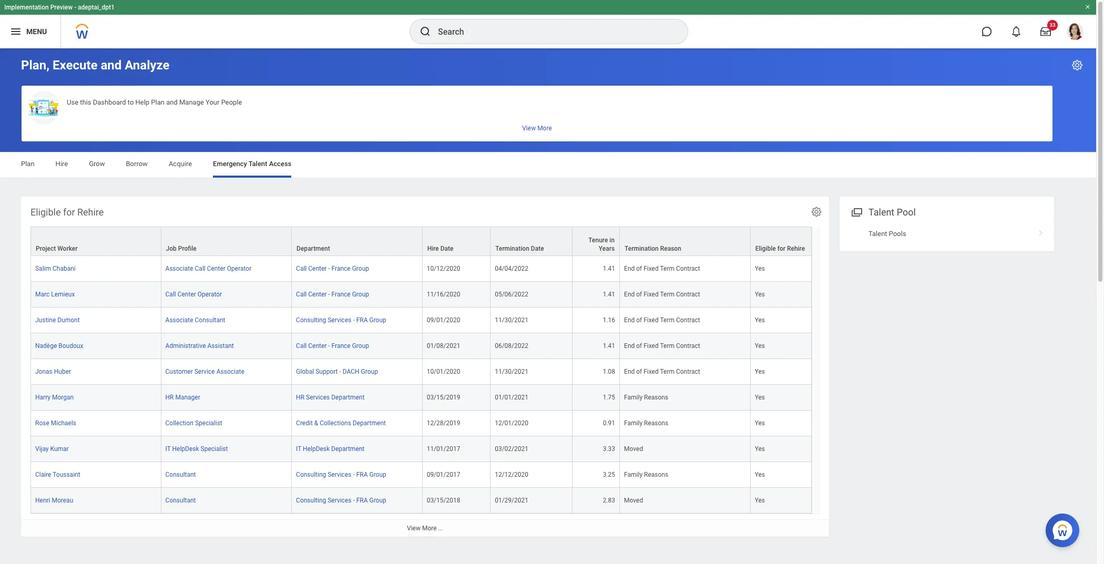 Task type: describe. For each thing, give the bounding box(es) containing it.
claire toussaint link
[[35, 469, 80, 479]]

reason
[[660, 245, 681, 252]]

global
[[296, 368, 314, 376]]

rose
[[35, 420, 49, 427]]

call center - france group for center
[[296, 265, 369, 272]]

department inside popup button
[[297, 245, 330, 252]]

center inside "call center operator" 'link'
[[178, 291, 196, 298]]

of for 11/16/2020
[[636, 291, 642, 298]]

- for 09/01/2020
[[353, 317, 355, 324]]

it helpdesk specialist
[[165, 445, 228, 453]]

configure this page image
[[1071, 59, 1084, 72]]

- for 03/15/2018
[[353, 497, 355, 504]]

france for 10/12/2020
[[332, 265, 351, 272]]

talent pools link
[[840, 223, 1054, 245]]

use this dashboard to help plan and manage your people button
[[22, 86, 1053, 141]]

services for 09/01/2020
[[328, 317, 352, 324]]

customer service associate
[[165, 368, 244, 376]]

contract for 10/12/2020
[[676, 265, 700, 272]]

dumont
[[57, 317, 80, 324]]

talent for talent pool
[[869, 207, 895, 218]]

call for associate call center operator
[[296, 265, 307, 272]]

claire toussaint
[[35, 471, 80, 479]]

toussaint
[[53, 471, 80, 479]]

kumar
[[50, 445, 69, 453]]

termination reason
[[625, 245, 681, 252]]

consulting services - fra group for 09/01/2020
[[296, 317, 386, 324]]

...
[[438, 525, 443, 532]]

3 yes element from the top
[[755, 315, 765, 324]]

center for administrative assistant
[[308, 342, 327, 350]]

end for 09/01/2020
[[624, 317, 635, 324]]

hire date
[[427, 245, 454, 252]]

marc lemieux
[[35, 291, 75, 298]]

plan, execute and analyze main content
[[0, 48, 1096, 564]]

harry
[[35, 394, 50, 401]]

1 horizontal spatial operator
[[227, 265, 251, 272]]

yes for 06/08/2022
[[755, 342, 765, 350]]

call center - france group link for center
[[296, 263, 369, 272]]

term for 10/01/2020
[[660, 368, 675, 376]]

09/01/2020
[[427, 317, 460, 324]]

0 horizontal spatial eligible
[[31, 207, 61, 218]]

11/01/2017
[[427, 445, 460, 453]]

associate call center operator
[[165, 265, 251, 272]]

job profile button
[[161, 227, 291, 256]]

collection
[[165, 420, 194, 427]]

yes element for 06/08/2022
[[755, 340, 765, 350]]

customer
[[165, 368, 193, 376]]

configure eligible for rehire image
[[811, 206, 822, 218]]

group for 10/01/2020
[[361, 368, 378, 376]]

01/08/2021
[[427, 342, 460, 350]]

pools
[[889, 230, 906, 238]]

end for 11/16/2020
[[624, 291, 635, 298]]

nadège boudoux link
[[35, 340, 83, 350]]

7 yes from the top
[[755, 420, 765, 427]]

call center operator link
[[165, 289, 222, 298]]

marc
[[35, 291, 50, 298]]

row containing tenure in years
[[31, 227, 812, 256]]

project worker
[[36, 245, 78, 252]]

view more ... link
[[21, 520, 829, 537]]

date for termination date
[[531, 245, 544, 252]]

customer service associate link
[[165, 366, 244, 376]]

borrow
[[126, 160, 148, 168]]

close environment banner image
[[1085, 4, 1091, 10]]

help
[[135, 98, 149, 106]]

row containing marc lemieux
[[31, 282, 812, 308]]

consultant for claire toussaint
[[165, 471, 196, 479]]

of for 10/01/2020
[[636, 368, 642, 376]]

33
[[1050, 22, 1056, 28]]

hr services department link
[[296, 392, 365, 401]]

1 vertical spatial specialist
[[201, 445, 228, 453]]

project
[[36, 245, 56, 252]]

execute
[[53, 58, 98, 73]]

group for 03/15/2018
[[369, 497, 386, 504]]

1.08
[[603, 368, 615, 376]]

yes element for 01/29/2021
[[755, 495, 765, 504]]

term for 09/01/2020
[[660, 317, 675, 324]]

center for call center operator
[[308, 291, 327, 298]]

call inside 'link'
[[165, 291, 176, 298]]

more
[[422, 525, 437, 532]]

end for 10/12/2020
[[624, 265, 635, 272]]

france for 01/08/2021
[[332, 342, 351, 350]]

yes element for 04/04/2022
[[755, 263, 765, 272]]

rehire inside popup button
[[787, 245, 805, 252]]

menu
[[26, 27, 47, 36]]

talent for talent pools
[[869, 230, 887, 238]]

0 horizontal spatial for
[[63, 207, 75, 218]]

administrative assistant link
[[165, 340, 234, 350]]

implementation preview -   adeptai_dpt1
[[4, 4, 115, 11]]

tenure in years button
[[573, 227, 620, 256]]

salim
[[35, 265, 51, 272]]

tenure in years
[[589, 237, 615, 252]]

vijay kumar
[[35, 445, 69, 453]]

global support - dach group link
[[296, 366, 378, 376]]

service
[[194, 368, 215, 376]]

plan inside use this dashboard to help plan and manage your people button
[[151, 98, 165, 106]]

row containing rose michaels
[[31, 411, 812, 437]]

call center - france group link for operator
[[296, 289, 369, 298]]

marc lemieux link
[[35, 289, 75, 298]]

boudoux
[[59, 342, 83, 350]]

it for it helpdesk department
[[296, 445, 301, 453]]

administrative assistant
[[165, 342, 234, 350]]

01/29/2021
[[495, 497, 528, 504]]

fra for 09/01/2020
[[356, 317, 368, 324]]

talent pools
[[869, 230, 906, 238]]

this
[[80, 98, 91, 106]]

people
[[221, 98, 242, 106]]

7 yes element from the top
[[755, 418, 765, 427]]

search image
[[419, 25, 432, 38]]

collection specialist link
[[165, 418, 222, 427]]

09/01/2017
[[427, 471, 460, 479]]

contract for 10/01/2020
[[676, 368, 700, 376]]

yes element for 01/01/2021
[[755, 392, 765, 401]]

nadège
[[35, 342, 57, 350]]

row containing henri moreau
[[31, 488, 812, 514]]

1.16
[[603, 317, 615, 324]]

- for 10/01/2020
[[339, 368, 341, 376]]

hr manager link
[[165, 392, 200, 401]]

family for 0.91
[[624, 420, 643, 427]]

tab list inside plan, execute and analyze main content
[[11, 153, 1086, 178]]

termination for termination date
[[495, 245, 529, 252]]

analyze
[[125, 58, 170, 73]]

menu group image
[[849, 205, 863, 219]]

to
[[128, 98, 134, 106]]

end of fixed term contract for 10/12/2020
[[624, 265, 700, 272]]

and inside button
[[166, 98, 178, 106]]

fixed for 11/16/2020
[[644, 291, 659, 298]]

fixed for 01/08/2021
[[644, 342, 659, 350]]

03/15/2018
[[427, 497, 460, 504]]

family for 1.75
[[624, 394, 643, 401]]

consulting for 09/01/2020
[[296, 317, 326, 324]]

notifications large image
[[1011, 26, 1022, 37]]

2 vertical spatial associate
[[216, 368, 244, 376]]

consulting for 03/15/2018
[[296, 497, 326, 504]]

0 vertical spatial and
[[101, 58, 122, 73]]

row containing vijay kumar
[[31, 437, 812, 462]]

france for 11/16/2020
[[332, 291, 351, 298]]

10/01/2020
[[427, 368, 460, 376]]

henri moreau
[[35, 497, 73, 504]]

end of fixed term contract for 10/01/2020
[[624, 368, 700, 376]]

harry morgan
[[35, 394, 74, 401]]

grow
[[89, 160, 105, 168]]

henri moreau link
[[35, 495, 73, 504]]

termination for termination reason
[[625, 245, 659, 252]]

03/15/2019
[[427, 394, 460, 401]]

services for 03/15/2018
[[328, 497, 352, 504]]

yes for 05/06/2022
[[755, 291, 765, 298]]

collection specialist
[[165, 420, 222, 427]]

call for call center operator
[[296, 291, 307, 298]]

for inside popup button
[[778, 245, 786, 252]]

years
[[599, 245, 615, 252]]

profile logan mcneil image
[[1067, 23, 1084, 42]]

2.83
[[603, 497, 615, 504]]

3 call center - france group link from the top
[[296, 340, 369, 350]]

12/28/2019
[[427, 420, 460, 427]]

associate consultant
[[165, 317, 225, 324]]

of for 01/08/2021
[[636, 342, 642, 350]]

assistant
[[207, 342, 234, 350]]

1.41 for 04/04/2022
[[603, 265, 615, 272]]

collections
[[320, 420, 351, 427]]

helpdesk for department
[[303, 445, 330, 453]]

1.41 for 06/08/2022
[[603, 342, 615, 350]]

justine
[[35, 317, 56, 324]]

yes element for 03/02/2021
[[755, 443, 765, 453]]



Task type: locate. For each thing, give the bounding box(es) containing it.
1 france from the top
[[332, 265, 351, 272]]

family reasons for 0.91
[[624, 420, 668, 427]]

2 family reasons from the top
[[624, 420, 668, 427]]

1 horizontal spatial date
[[531, 245, 544, 252]]

group for 09/01/2017
[[369, 471, 386, 479]]

1 moved from the top
[[624, 445, 643, 453]]

2 helpdesk from the left
[[303, 445, 330, 453]]

1 horizontal spatial hire
[[427, 245, 439, 252]]

support
[[316, 368, 338, 376]]

3 fixed from the top
[[644, 317, 659, 324]]

consulting services - fra group
[[296, 317, 386, 324], [296, 471, 386, 479], [296, 497, 386, 504]]

2 consultant link from the top
[[165, 495, 196, 504]]

talent left "pools"
[[869, 230, 887, 238]]

1 vertical spatial rehire
[[787, 245, 805, 252]]

consultant link for claire toussaint
[[165, 469, 196, 479]]

helpdesk down collection
[[172, 445, 199, 453]]

1 horizontal spatial eligible
[[755, 245, 776, 252]]

associate down job profile on the top left
[[165, 265, 193, 272]]

0 vertical spatial moved
[[624, 445, 643, 453]]

row up view more ... link
[[31, 488, 812, 514]]

0 vertical spatial for
[[63, 207, 75, 218]]

4 term from the top
[[660, 342, 675, 350]]

0 vertical spatial call center - france group link
[[296, 263, 369, 272]]

fra for 09/01/2017
[[356, 471, 368, 479]]

2 consulting from the top
[[296, 471, 326, 479]]

1 vertical spatial reasons
[[644, 420, 668, 427]]

5 row from the top
[[31, 333, 812, 359]]

specialist down collection specialist
[[201, 445, 228, 453]]

1 vertical spatial call center - france group link
[[296, 289, 369, 298]]

row containing claire toussaint
[[31, 462, 812, 488]]

0 horizontal spatial eligible for rehire
[[31, 207, 104, 218]]

1 vertical spatial consulting services - fra group
[[296, 471, 386, 479]]

2 vertical spatial family reasons
[[624, 471, 668, 479]]

1 end of fixed term contract from the top
[[624, 265, 700, 272]]

8 yes element from the top
[[755, 443, 765, 453]]

term for 01/08/2021
[[660, 342, 675, 350]]

1 call center - france group from the top
[[296, 265, 369, 272]]

1 horizontal spatial helpdesk
[[303, 445, 330, 453]]

moved for 2.83
[[624, 497, 643, 504]]

0 horizontal spatial plan
[[21, 160, 35, 168]]

hire for hire
[[56, 160, 68, 168]]

5 yes element from the top
[[755, 366, 765, 376]]

reasons right 1.75 in the bottom of the page
[[644, 394, 668, 401]]

5 contract from the top
[[676, 368, 700, 376]]

4 end of fixed term contract from the top
[[624, 342, 700, 350]]

tab list containing plan
[[11, 153, 1086, 178]]

2 vertical spatial call center - france group link
[[296, 340, 369, 350]]

1 horizontal spatial plan
[[151, 98, 165, 106]]

associate consultant link
[[165, 315, 225, 324]]

it helpdesk specialist link
[[165, 443, 228, 453]]

2 france from the top
[[332, 291, 351, 298]]

1 consultant link from the top
[[165, 469, 196, 479]]

eligible for rehire inside popup button
[[755, 245, 805, 252]]

termination
[[495, 245, 529, 252], [625, 245, 659, 252]]

0.91
[[603, 420, 615, 427]]

and
[[101, 58, 122, 73], [166, 98, 178, 106]]

2 yes element from the top
[[755, 289, 765, 298]]

consulting services - fra group for 09/01/2017
[[296, 471, 386, 479]]

3.25
[[603, 471, 615, 479]]

termination up 04/04/2022
[[495, 245, 529, 252]]

consulting services - fra group link for 09/01/2017
[[296, 469, 386, 479]]

0 horizontal spatial helpdesk
[[172, 445, 199, 453]]

consultant link for henri moreau
[[165, 495, 196, 504]]

end
[[624, 265, 635, 272], [624, 291, 635, 298], [624, 317, 635, 324], [624, 342, 635, 350], [624, 368, 635, 376]]

0 vertical spatial reasons
[[644, 394, 668, 401]]

reasons for 0.91
[[644, 420, 668, 427]]

tab list
[[11, 153, 1086, 178]]

- for 11/16/2020
[[328, 291, 330, 298]]

hire left grow
[[56, 160, 68, 168]]

0 vertical spatial specialist
[[195, 420, 222, 427]]

10 yes from the top
[[755, 497, 765, 504]]

0 vertical spatial family reasons
[[624, 394, 668, 401]]

talent up talent pools
[[869, 207, 895, 218]]

&
[[314, 420, 318, 427]]

plan,
[[21, 58, 49, 73]]

term for 10/12/2020
[[660, 265, 675, 272]]

hire inside popup button
[[427, 245, 439, 252]]

2 row from the top
[[31, 256, 812, 282]]

justify image
[[9, 25, 22, 38]]

0 horizontal spatial it
[[165, 445, 171, 453]]

moved for 3.33
[[624, 445, 643, 453]]

1 it from the left
[[165, 445, 171, 453]]

0 vertical spatial associate
[[165, 265, 193, 272]]

reasons for 3.25
[[644, 471, 668, 479]]

hr manager
[[165, 394, 200, 401]]

hr inside the hr services department 'link'
[[296, 394, 305, 401]]

contract for 11/16/2020
[[676, 291, 700, 298]]

salim chabani link
[[35, 263, 76, 272]]

termination reason button
[[620, 227, 750, 256]]

pool
[[897, 207, 916, 218]]

1 consulting services - fra group link from the top
[[296, 315, 386, 324]]

row containing justine dumont
[[31, 308, 812, 333]]

0 vertical spatial eligible
[[31, 207, 61, 218]]

3 call center - france group from the top
[[296, 342, 369, 350]]

fixed for 09/01/2020
[[644, 317, 659, 324]]

1 horizontal spatial and
[[166, 98, 178, 106]]

2 fixed from the top
[[644, 291, 659, 298]]

12/01/2020
[[495, 420, 528, 427]]

0 vertical spatial eligible for rehire
[[31, 207, 104, 218]]

0 vertical spatial fra
[[356, 317, 368, 324]]

1 helpdesk from the left
[[172, 445, 199, 453]]

1.41 for 05/06/2022
[[603, 291, 615, 298]]

yes for 04/04/2022
[[755, 265, 765, 272]]

justine dumont
[[35, 317, 80, 324]]

global support - dach group
[[296, 368, 378, 376]]

yes for 01/01/2021
[[755, 394, 765, 401]]

row up the 01/08/2021
[[31, 308, 812, 333]]

1 of from the top
[[636, 265, 642, 272]]

moved right 2.83
[[624, 497, 643, 504]]

6 yes element from the top
[[755, 392, 765, 401]]

1 vertical spatial 1.41
[[603, 291, 615, 298]]

0 vertical spatial family
[[624, 394, 643, 401]]

consultant link
[[165, 469, 196, 479], [165, 495, 196, 504]]

1 horizontal spatial for
[[778, 245, 786, 252]]

3 yes from the top
[[755, 317, 765, 324]]

hr up credit on the left of page
[[296, 394, 305, 401]]

chabani
[[53, 265, 76, 272]]

consultant for henri moreau
[[165, 497, 196, 504]]

center inside associate call center operator link
[[207, 265, 226, 272]]

hr left 'manager' on the bottom
[[165, 394, 174, 401]]

department inside 'link'
[[331, 394, 365, 401]]

and left manage
[[166, 98, 178, 106]]

1 vertical spatial call center - france group
[[296, 291, 369, 298]]

2 vertical spatial consultant
[[165, 497, 196, 504]]

it down collection
[[165, 445, 171, 453]]

it down credit on the left of page
[[296, 445, 301, 453]]

4 end from the top
[[624, 342, 635, 350]]

dach
[[343, 368, 359, 376]]

term for 11/16/2020
[[660, 291, 675, 298]]

- for 09/01/2017
[[353, 471, 355, 479]]

1 vertical spatial consultant link
[[165, 495, 196, 504]]

row up 10/01/2020
[[31, 333, 812, 359]]

1 vertical spatial consulting services - fra group link
[[296, 469, 386, 479]]

plan inside tab list
[[21, 160, 35, 168]]

talent left 'access'
[[249, 160, 267, 168]]

1 horizontal spatial rehire
[[787, 245, 805, 252]]

lemieux
[[51, 291, 75, 298]]

1 reasons from the top
[[644, 394, 668, 401]]

4 contract from the top
[[676, 342, 700, 350]]

hire up the 10/12/2020
[[427, 245, 439, 252]]

0 horizontal spatial hire
[[56, 160, 68, 168]]

group for 11/16/2020
[[352, 291, 369, 298]]

2 vertical spatial fra
[[356, 497, 368, 504]]

1 horizontal spatial termination
[[625, 245, 659, 252]]

2 fra from the top
[[356, 471, 368, 479]]

1 vertical spatial 11/30/2021
[[495, 368, 528, 376]]

moved right '3.33'
[[624, 445, 643, 453]]

1 consulting services - fra group from the top
[[296, 317, 386, 324]]

6 yes from the top
[[755, 394, 765, 401]]

row up 12/28/2019 on the bottom left of page
[[31, 385, 812, 411]]

2 family from the top
[[624, 420, 643, 427]]

2 it from the left
[[296, 445, 301, 453]]

hire
[[56, 160, 68, 168], [427, 245, 439, 252]]

2 vertical spatial consulting
[[296, 497, 326, 504]]

row containing harry morgan
[[31, 385, 812, 411]]

yes for 01/29/2021
[[755, 497, 765, 504]]

1 vertical spatial consulting
[[296, 471, 326, 479]]

row down hire date
[[31, 256, 812, 282]]

yes
[[755, 265, 765, 272], [755, 291, 765, 298], [755, 317, 765, 324], [755, 342, 765, 350], [755, 368, 765, 376], [755, 394, 765, 401], [755, 420, 765, 427], [755, 445, 765, 453], [755, 471, 765, 479], [755, 497, 765, 504]]

1 contract from the top
[[676, 265, 700, 272]]

1 row from the top
[[31, 227, 812, 256]]

- for 01/08/2021
[[328, 342, 330, 350]]

3 1.41 from the top
[[603, 342, 615, 350]]

2 reasons from the top
[[644, 420, 668, 427]]

family right 0.91
[[624, 420, 643, 427]]

1 11/30/2021 from the top
[[495, 317, 528, 324]]

0 vertical spatial consulting services - fra group link
[[296, 315, 386, 324]]

consulting for 09/01/2017
[[296, 471, 326, 479]]

1 vertical spatial fra
[[356, 471, 368, 479]]

row
[[31, 227, 812, 256], [31, 256, 812, 282], [31, 282, 812, 308], [31, 308, 812, 333], [31, 333, 812, 359], [31, 359, 812, 385], [31, 385, 812, 411], [31, 411, 812, 437], [31, 437, 812, 462], [31, 462, 812, 488], [31, 488, 812, 514]]

11/30/2021 for 10/01/2020
[[495, 368, 528, 376]]

termination left reason
[[625, 245, 659, 252]]

2 contract from the top
[[676, 291, 700, 298]]

2 end of fixed term contract from the top
[[624, 291, 700, 298]]

row containing jonas huber
[[31, 359, 812, 385]]

call
[[195, 265, 205, 272], [296, 265, 307, 272], [165, 291, 176, 298], [296, 291, 307, 298], [296, 342, 307, 350]]

0 vertical spatial plan
[[151, 98, 165, 106]]

2 vertical spatial 1.41
[[603, 342, 615, 350]]

associate right service
[[216, 368, 244, 376]]

services inside the hr services department 'link'
[[306, 394, 330, 401]]

10 row from the top
[[31, 462, 812, 488]]

10 yes element from the top
[[755, 495, 765, 504]]

dashboard
[[93, 98, 126, 106]]

5 fixed from the top
[[644, 368, 659, 376]]

3 france from the top
[[332, 342, 351, 350]]

1 fra from the top
[[356, 317, 368, 324]]

in
[[610, 237, 615, 244]]

1 consulting from the top
[[296, 317, 326, 324]]

huber
[[54, 368, 71, 376]]

helpdesk for specialist
[[172, 445, 199, 453]]

eligible for rehire button
[[751, 227, 811, 256]]

11/30/2021 up 01/01/2021
[[495, 368, 528, 376]]

1 yes from the top
[[755, 265, 765, 272]]

04/04/2022
[[495, 265, 528, 272]]

0 vertical spatial consulting services - fra group
[[296, 317, 386, 324]]

2 11/30/2021 from the top
[[495, 368, 528, 376]]

0 vertical spatial rehire
[[77, 207, 104, 218]]

center for associate call center operator
[[308, 265, 327, 272]]

7 row from the top
[[31, 385, 812, 411]]

end for 01/08/2021
[[624, 342, 635, 350]]

yes element for 11/30/2021
[[755, 366, 765, 376]]

group for 01/08/2021
[[352, 342, 369, 350]]

fixed for 10/12/2020
[[644, 265, 659, 272]]

2 vertical spatial reasons
[[644, 471, 668, 479]]

contract for 09/01/2020
[[676, 317, 700, 324]]

11/30/2021
[[495, 317, 528, 324], [495, 368, 528, 376]]

9 yes from the top
[[755, 471, 765, 479]]

manager
[[175, 394, 200, 401]]

2 date from the left
[[531, 245, 544, 252]]

view more ...
[[407, 525, 443, 532]]

call for administrative assistant
[[296, 342, 307, 350]]

family reasons right 1.75 in the bottom of the page
[[624, 394, 668, 401]]

0 vertical spatial talent
[[249, 160, 267, 168]]

end of fixed term contract for 11/16/2020
[[624, 291, 700, 298]]

credit & collections department link
[[296, 418, 386, 427]]

family reasons right 3.25
[[624, 471, 668, 479]]

family right 1.75 in the bottom of the page
[[624, 394, 643, 401]]

emergency talent access
[[213, 160, 292, 168]]

5 yes from the top
[[755, 368, 765, 376]]

2 vertical spatial call center - france group
[[296, 342, 369, 350]]

12/12/2020
[[495, 471, 528, 479]]

call center operator
[[165, 291, 222, 298]]

3 end from the top
[[624, 317, 635, 324]]

vijay
[[35, 445, 49, 453]]

it
[[165, 445, 171, 453], [296, 445, 301, 453]]

operator down job profile popup button
[[227, 265, 251, 272]]

reasons right 3.25
[[644, 471, 668, 479]]

4 fixed from the top
[[644, 342, 659, 350]]

0 vertical spatial consultant link
[[165, 469, 196, 479]]

end for 10/01/2020
[[624, 368, 635, 376]]

2 consulting services - fra group link from the top
[[296, 469, 386, 479]]

fixed
[[644, 265, 659, 272], [644, 291, 659, 298], [644, 317, 659, 324], [644, 342, 659, 350], [644, 368, 659, 376]]

2 of from the top
[[636, 291, 642, 298]]

eligible inside popup button
[[755, 245, 776, 252]]

reasons right 0.91
[[644, 420, 668, 427]]

1 horizontal spatial it
[[296, 445, 301, 453]]

3 fra from the top
[[356, 497, 368, 504]]

6 row from the top
[[31, 359, 812, 385]]

1 termination from the left
[[495, 245, 529, 252]]

1 horizontal spatial eligible for rehire
[[755, 245, 805, 252]]

9 row from the top
[[31, 437, 812, 462]]

11 row from the top
[[31, 488, 812, 514]]

3 term from the top
[[660, 317, 675, 324]]

1 family from the top
[[624, 394, 643, 401]]

row up the 10/12/2020
[[31, 227, 812, 256]]

4 yes from the top
[[755, 342, 765, 350]]

0 horizontal spatial hr
[[165, 394, 174, 401]]

33 button
[[1034, 20, 1058, 43]]

rose michaels link
[[35, 418, 76, 427]]

1 vertical spatial talent
[[869, 207, 895, 218]]

2 vertical spatial france
[[332, 342, 351, 350]]

administrative
[[165, 342, 206, 350]]

3 consulting services - fra group from the top
[[296, 497, 386, 504]]

yes element
[[755, 263, 765, 272], [755, 289, 765, 298], [755, 315, 765, 324], [755, 340, 765, 350], [755, 366, 765, 376], [755, 392, 765, 401], [755, 418, 765, 427], [755, 443, 765, 453], [755, 469, 765, 479], [755, 495, 765, 504]]

1 vertical spatial operator
[[198, 291, 222, 298]]

specialist up it helpdesk specialist link
[[195, 420, 222, 427]]

talent pool
[[869, 207, 916, 218]]

inbox large image
[[1041, 26, 1051, 37]]

1 yes element from the top
[[755, 263, 765, 272]]

1.41 down years
[[603, 265, 615, 272]]

1 vertical spatial for
[[778, 245, 786, 252]]

1 call center - france group link from the top
[[296, 263, 369, 272]]

0 vertical spatial france
[[332, 265, 351, 272]]

0 vertical spatial call center - france group
[[296, 265, 369, 272]]

2 termination from the left
[[625, 245, 659, 252]]

1 fixed from the top
[[644, 265, 659, 272]]

yes element for 05/06/2022
[[755, 289, 765, 298]]

4 row from the top
[[31, 308, 812, 333]]

3 family from the top
[[624, 471, 643, 479]]

4 yes element from the top
[[755, 340, 765, 350]]

1 vertical spatial family reasons
[[624, 420, 668, 427]]

2 vertical spatial consulting services - fra group
[[296, 497, 386, 504]]

nadège boudoux
[[35, 342, 83, 350]]

manage
[[179, 98, 204, 106]]

0 vertical spatial operator
[[227, 265, 251, 272]]

Search Workday  search field
[[438, 20, 666, 43]]

your
[[206, 98, 220, 106]]

family
[[624, 394, 643, 401], [624, 420, 643, 427], [624, 471, 643, 479]]

0 horizontal spatial and
[[101, 58, 122, 73]]

3 row from the top
[[31, 282, 812, 308]]

call center - france group for operator
[[296, 291, 369, 298]]

implementation
[[4, 4, 49, 11]]

0 horizontal spatial rehire
[[77, 207, 104, 218]]

3 end of fixed term contract from the top
[[624, 317, 700, 324]]

associate call center operator link
[[165, 263, 251, 272]]

1 vertical spatial consultant
[[165, 471, 196, 479]]

1 family reasons from the top
[[624, 394, 668, 401]]

eligible for rehire element
[[21, 197, 829, 537]]

row containing nadège boudoux
[[31, 333, 812, 359]]

of for 10/12/2020
[[636, 265, 642, 272]]

department button
[[292, 227, 422, 256]]

3 consulting from the top
[[296, 497, 326, 504]]

yes for 12/12/2020
[[755, 471, 765, 479]]

consulting
[[296, 317, 326, 324], [296, 471, 326, 479], [296, 497, 326, 504]]

family right 3.25
[[624, 471, 643, 479]]

consulting services - fra group for 03/15/2018
[[296, 497, 386, 504]]

services for 09/01/2017
[[328, 471, 352, 479]]

1 vertical spatial associate
[[165, 317, 193, 324]]

it helpdesk department link
[[296, 443, 365, 453]]

1 vertical spatial family
[[624, 420, 643, 427]]

vijay kumar link
[[35, 443, 69, 453]]

row up 03/15/2019
[[31, 359, 812, 385]]

and left analyze
[[101, 58, 122, 73]]

it for it helpdesk specialist
[[165, 445, 171, 453]]

0 vertical spatial 11/30/2021
[[495, 317, 528, 324]]

5 end from the top
[[624, 368, 635, 376]]

row containing salim chabani
[[31, 256, 812, 282]]

harry morgan link
[[35, 392, 74, 401]]

-
[[74, 4, 76, 11], [328, 265, 330, 272], [328, 291, 330, 298], [353, 317, 355, 324], [328, 342, 330, 350], [339, 368, 341, 376], [353, 471, 355, 479], [353, 497, 355, 504]]

2 vertical spatial consulting services - fra group link
[[296, 495, 386, 504]]

0 horizontal spatial date
[[441, 245, 454, 252]]

hr inside "hr manager" link
[[165, 394, 174, 401]]

helpdesk down &
[[303, 445, 330, 453]]

hr for hr manager
[[165, 394, 174, 401]]

date for hire date
[[441, 245, 454, 252]]

1 end from the top
[[624, 265, 635, 272]]

1.41 up 1.08
[[603, 342, 615, 350]]

1 term from the top
[[660, 265, 675, 272]]

0 vertical spatial consultant
[[195, 317, 225, 324]]

1 vertical spatial and
[[166, 98, 178, 106]]

1 vertical spatial france
[[332, 291, 351, 298]]

1 vertical spatial hire
[[427, 245, 439, 252]]

3 contract from the top
[[676, 317, 700, 324]]

row up 09/01/2020
[[31, 282, 812, 308]]

yes for 03/02/2021
[[755, 445, 765, 453]]

adeptai_dpt1
[[78, 4, 115, 11]]

2 call center - france group link from the top
[[296, 289, 369, 298]]

1 vertical spatial moved
[[624, 497, 643, 504]]

05/06/2022
[[495, 291, 528, 298]]

plan, execute and analyze
[[21, 58, 170, 73]]

0 vertical spatial hire
[[56, 160, 68, 168]]

1 vertical spatial plan
[[21, 160, 35, 168]]

2 call center - france group from the top
[[296, 291, 369, 298]]

services for 03/15/2019
[[306, 394, 330, 401]]

2 consulting services - fra group from the top
[[296, 471, 386, 479]]

3 of from the top
[[636, 317, 642, 324]]

reasons
[[644, 394, 668, 401], [644, 420, 668, 427], [644, 471, 668, 479]]

of for 09/01/2020
[[636, 317, 642, 324]]

hire for hire date
[[427, 245, 439, 252]]

0 horizontal spatial operator
[[198, 291, 222, 298]]

operator inside 'link'
[[198, 291, 222, 298]]

1.41 up '1.16'
[[603, 291, 615, 298]]

consulting services - fra group link
[[296, 315, 386, 324], [296, 469, 386, 479], [296, 495, 386, 504]]

family for 3.25
[[624, 471, 643, 479]]

- for 10/12/2020
[[328, 265, 330, 272]]

fixed for 10/01/2020
[[644, 368, 659, 376]]

reasons for 1.75
[[644, 394, 668, 401]]

fra for 03/15/2018
[[356, 497, 368, 504]]

moreau
[[52, 497, 73, 504]]

8 row from the top
[[31, 411, 812, 437]]

row up 03/15/2018
[[31, 462, 812, 488]]

associate for associate consultant
[[165, 317, 193, 324]]

11/30/2021 for 09/01/2020
[[495, 317, 528, 324]]

row up 09/01/2017
[[31, 437, 812, 462]]

hr
[[165, 394, 174, 401], [296, 394, 305, 401]]

associate up administrative
[[165, 317, 193, 324]]

hr for hr services department
[[296, 394, 305, 401]]

5 end of fixed term contract from the top
[[624, 368, 700, 376]]

2 end from the top
[[624, 291, 635, 298]]

emergency
[[213, 160, 247, 168]]

3 family reasons from the top
[[624, 471, 668, 479]]

1 vertical spatial eligible
[[755, 245, 776, 252]]

3.33
[[603, 445, 615, 453]]

4 of from the top
[[636, 342, 642, 350]]

1 horizontal spatial hr
[[296, 394, 305, 401]]

2 term from the top
[[660, 291, 675, 298]]

family reasons right 0.91
[[624, 420, 668, 427]]

11/30/2021 up 06/08/2022
[[495, 317, 528, 324]]

1 date from the left
[[441, 245, 454, 252]]

preview
[[50, 4, 73, 11]]

1 vertical spatial eligible for rehire
[[755, 245, 805, 252]]

associate for associate call center operator
[[165, 265, 193, 272]]

yes for 11/30/2021
[[755, 368, 765, 376]]

menu banner
[[0, 0, 1096, 48]]

end of fixed term contract for 09/01/2020
[[624, 317, 700, 324]]

1 hr from the left
[[165, 394, 174, 401]]

specialist
[[195, 420, 222, 427], [201, 445, 228, 453]]

0 vertical spatial 1.41
[[603, 265, 615, 272]]

8 yes from the top
[[755, 445, 765, 453]]

group for 10/12/2020
[[352, 265, 369, 272]]

henri
[[35, 497, 50, 504]]

2 vertical spatial family
[[624, 471, 643, 479]]

justine dumont link
[[35, 315, 80, 324]]

fra
[[356, 317, 368, 324], [356, 471, 368, 479], [356, 497, 368, 504]]

- inside menu banner
[[74, 4, 76, 11]]

contract for 01/08/2021
[[676, 342, 700, 350]]

operator down associate call center operator on the left top of page
[[198, 291, 222, 298]]

2 hr from the left
[[296, 394, 305, 401]]

consulting services - fra group link for 03/15/2018
[[296, 495, 386, 504]]

row up "11/01/2017" at bottom left
[[31, 411, 812, 437]]

2 vertical spatial talent
[[869, 230, 887, 238]]

0 horizontal spatial termination
[[495, 245, 529, 252]]

0 vertical spatial consulting
[[296, 317, 326, 324]]

chevron right image
[[1034, 226, 1048, 237]]



Task type: vqa. For each thing, say whether or not it's contained in the screenshot.


